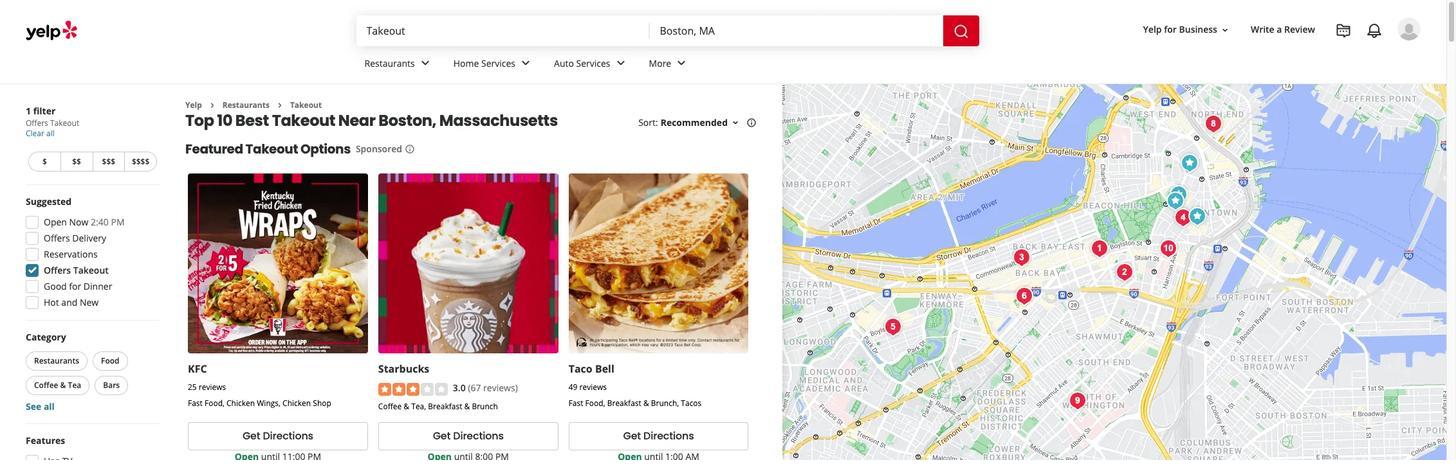 Task type: vqa. For each thing, say whether or not it's contained in the screenshot.
the bottommost Hollywood,
no



Task type: describe. For each thing, give the bounding box(es) containing it.
all inside group
[[44, 401, 55, 413]]

coffee & tea button
[[26, 376, 90, 396]]

0 vertical spatial starbucks image
[[1177, 150, 1203, 176]]

bacco's fine foods image
[[1087, 236, 1113, 262]]

25
[[188, 382, 197, 393]]

3.0
[[453, 382, 466, 395]]

pauli's image
[[1201, 111, 1226, 137]]

filter
[[33, 105, 56, 117]]

write a review
[[1251, 23, 1315, 36]]

takeout inside 1 filter offers takeout clear all
[[50, 118, 79, 129]]

yelp for business
[[1143, 23, 1217, 36]]

offers takeout
[[44, 264, 109, 277]]

& left tea,
[[404, 401, 409, 412]]

projects image
[[1336, 23, 1351, 39]]

clear all link
[[26, 128, 55, 139]]

see all
[[26, 401, 55, 413]]

featured takeout options
[[185, 141, 351, 159]]

group containing category
[[23, 331, 160, 414]]

& inside button
[[60, 380, 66, 391]]

search image
[[953, 24, 969, 39]]

$$$$
[[132, 156, 149, 167]]

recommended
[[661, 117, 728, 129]]

auto services
[[554, 57, 610, 69]]

top
[[185, 110, 214, 132]]

and
[[61, 297, 77, 309]]

get directions for kfc
[[242, 429, 313, 444]]

pm
[[111, 216, 125, 228]]

brunch
[[472, 401, 498, 412]]

restaurants for the topmost restaurants link
[[365, 57, 415, 69]]

get directions link for kfc
[[188, 423, 368, 451]]

reservations
[[44, 248, 98, 261]]

16 chevron right v2 image
[[207, 100, 217, 111]]

$ button
[[28, 152, 60, 172]]

16 chevron down v2 image for yelp for business
[[1220, 25, 1230, 35]]

now
[[69, 216, 88, 228]]

(67
[[468, 382, 481, 395]]

features
[[26, 435, 65, 447]]

3 star rating image
[[378, 383, 448, 396]]

food, inside the kfc 25 reviews fast food, chicken wings, chicken shop
[[205, 398, 225, 409]]

bars button
[[95, 376, 128, 396]]

food button
[[93, 352, 128, 371]]

yelp link
[[185, 100, 202, 111]]

Find text field
[[366, 24, 639, 38]]

mike & patty's - boston image
[[1112, 260, 1138, 285]]

tea
[[68, 380, 81, 391]]

coffee for coffee & tea
[[34, 380, 58, 391]]

24 chevron down v2 image for restaurants
[[417, 56, 433, 71]]

starbucks
[[378, 362, 429, 377]]

boston,
[[379, 110, 436, 132]]

new
[[80, 297, 99, 309]]

food
[[101, 356, 119, 367]]

taco bell 49 reviews fast food, breakfast & brunch, tacos
[[569, 362, 702, 409]]

1
[[26, 105, 31, 117]]

review
[[1284, 23, 1315, 36]]

options
[[300, 141, 351, 159]]

hot
[[44, 297, 59, 309]]

kfc 25 reviews fast food, chicken wings, chicken shop
[[188, 362, 331, 409]]

featured
[[185, 141, 243, 159]]

recommended button
[[661, 117, 741, 129]]

yelp for yelp for business
[[1143, 23, 1162, 36]]

none field near
[[660, 24, 933, 38]]

$$$
[[102, 156, 115, 167]]

business
[[1179, 23, 1217, 36]]

write a review link
[[1246, 18, 1320, 41]]

clear
[[26, 128, 44, 139]]

all spice image
[[1065, 388, 1091, 414]]

restaurants for restaurants button at the bottom left of page
[[34, 356, 79, 367]]

near
[[338, 110, 376, 132]]

1 vertical spatial starbucks image
[[1163, 188, 1188, 214]]

user actions element
[[1133, 16, 1439, 95]]

good for dinner
[[44, 281, 112, 293]]

hot and new
[[44, 297, 99, 309]]

offers delivery
[[44, 232, 106, 245]]

$$
[[72, 156, 81, 167]]

10
[[217, 110, 232, 132]]

16 info v2 image
[[746, 118, 757, 128]]

best
[[235, 110, 269, 132]]

0 vertical spatial restaurants link
[[354, 46, 443, 84]]

$$ button
[[60, 152, 92, 172]]

dinner
[[84, 281, 112, 293]]

auto
[[554, 57, 574, 69]]

brad k. image
[[1398, 17, 1421, 41]]

tea,
[[411, 401, 426, 412]]

bars
[[103, 380, 120, 391]]

greco image
[[1009, 245, 1035, 271]]

$
[[42, 156, 47, 167]]

tacos
[[681, 398, 702, 409]]

home services
[[453, 57, 515, 69]]

more
[[649, 57, 671, 69]]

see
[[26, 401, 41, 413]]



Task type: locate. For each thing, give the bounding box(es) containing it.
1 get from the left
[[242, 429, 260, 444]]

24 chevron down v2 image inside home services link
[[518, 56, 533, 71]]

3 24 chevron down v2 image from the left
[[613, 56, 628, 71]]

coffee
[[34, 380, 58, 391], [378, 401, 402, 412]]

1 horizontal spatial directions
[[453, 429, 504, 444]]

get down taco bell 49 reviews fast food, breakfast & brunch, tacos
[[623, 429, 641, 444]]

1 fast from the left
[[188, 398, 203, 409]]

24 chevron down v2 image
[[417, 56, 433, 71], [518, 56, 533, 71], [613, 56, 628, 71], [674, 56, 689, 71]]

1 horizontal spatial get directions link
[[378, 423, 558, 451]]

0 vertical spatial coffee
[[34, 380, 58, 391]]

get down wings,
[[242, 429, 260, 444]]

restaurants link right 16 chevron right v2 image
[[223, 100, 270, 111]]

breakfast inside taco bell 49 reviews fast food, breakfast & brunch, tacos
[[607, 398, 641, 409]]

group containing suggested
[[22, 196, 160, 313]]

offers
[[26, 118, 48, 129], [44, 232, 70, 245], [44, 264, 71, 277]]

1 vertical spatial restaurants
[[223, 100, 270, 111]]

sponsored
[[356, 143, 402, 155]]

0 vertical spatial restaurants
[[365, 57, 415, 69]]

2 24 chevron down v2 image from the left
[[518, 56, 533, 71]]

category
[[26, 331, 66, 344]]

services right auto
[[576, 57, 610, 69]]

0 horizontal spatial directions
[[263, 429, 313, 444]]

subway image
[[1166, 182, 1192, 208]]

1 get directions link from the left
[[188, 423, 368, 451]]

wow tikka image
[[880, 314, 906, 340]]

1 horizontal spatial breakfast
[[607, 398, 641, 409]]

offers down filter
[[26, 118, 48, 129]]

None field
[[366, 24, 639, 38], [660, 24, 933, 38]]

restaurants
[[365, 57, 415, 69], [223, 100, 270, 111], [34, 356, 79, 367]]

3.0 (67 reviews)
[[453, 382, 518, 395]]

24 chevron down v2 image inside auto services link
[[613, 56, 628, 71]]

food,
[[205, 398, 225, 409], [585, 398, 605, 409]]

takeout inside group
[[73, 264, 109, 277]]

24 chevron down v2 image inside restaurants link
[[417, 56, 433, 71]]

1 vertical spatial offers
[[44, 232, 70, 245]]

0 horizontal spatial chicken
[[227, 398, 255, 409]]

all
[[46, 128, 55, 139], [44, 401, 55, 413]]

2 services from the left
[[576, 57, 610, 69]]

0 vertical spatial for
[[1164, 23, 1177, 36]]

takeout
[[290, 100, 322, 111], [272, 110, 335, 132], [50, 118, 79, 129], [245, 141, 298, 159], [73, 264, 109, 277]]

0 vertical spatial all
[[46, 128, 55, 139]]

reviews down taco bell link
[[579, 382, 607, 393]]

open now 2:40 pm
[[44, 216, 125, 228]]

coffee inside button
[[34, 380, 58, 391]]

get directions link down brunch
[[378, 423, 558, 451]]

restaurants link up boston, in the top of the page
[[354, 46, 443, 84]]

all right the clear
[[46, 128, 55, 139]]

2 none field from the left
[[660, 24, 933, 38]]

a
[[1277, 23, 1282, 36]]

0 horizontal spatial fast
[[188, 398, 203, 409]]

2 reviews from the left
[[579, 382, 607, 393]]

1 horizontal spatial for
[[1164, 23, 1177, 36]]

24 chevron down v2 image left home
[[417, 56, 433, 71]]

get directions for starbucks
[[433, 429, 504, 444]]

lotus test kitchen image
[[1170, 205, 1196, 231]]

for inside 'button'
[[1164, 23, 1177, 36]]

2 get directions link from the left
[[378, 423, 558, 451]]

1 horizontal spatial fast
[[569, 398, 583, 409]]

$$$$ button
[[124, 152, 157, 172]]

food, down taco bell link
[[585, 398, 605, 409]]

takeout up the options
[[272, 110, 335, 132]]

1 chicken from the left
[[227, 398, 255, 409]]

offers down open at the left
[[44, 232, 70, 245]]

get directions down wings,
[[242, 429, 313, 444]]

2 directions from the left
[[453, 429, 504, 444]]

2 fast from the left
[[569, 398, 583, 409]]

fast inside taco bell 49 reviews fast food, breakfast & brunch, tacos
[[569, 398, 583, 409]]

2 horizontal spatial get
[[623, 429, 641, 444]]

pressed cafe image
[[1011, 283, 1037, 309]]

24 chevron down v2 image left auto
[[518, 56, 533, 71]]

1 vertical spatial for
[[69, 281, 81, 293]]

restaurants link
[[354, 46, 443, 84], [223, 100, 270, 111]]

get directions down brunch,
[[623, 429, 694, 444]]

reviews inside taco bell 49 reviews fast food, breakfast & brunch, tacos
[[579, 382, 607, 393]]

16 info v2 image
[[405, 144, 415, 155]]

& left brunch
[[464, 401, 470, 412]]

takeout link
[[290, 100, 322, 111]]

reviews right 25
[[199, 382, 226, 393]]

food, inside taco bell 49 reviews fast food, breakfast & brunch, tacos
[[585, 398, 605, 409]]

top 10 best takeout near boston, massachusetts
[[185, 110, 558, 132]]

16 chevron right v2 image
[[275, 100, 285, 111]]

1 vertical spatial yelp
[[185, 100, 202, 111]]

3 get from the left
[[623, 429, 641, 444]]

16 chevron down v2 image inside 'recommended' popup button
[[730, 118, 741, 128]]

16 chevron down v2 image right the business
[[1220, 25, 1230, 35]]

2:40
[[91, 216, 109, 228]]

0 horizontal spatial yelp
[[185, 100, 202, 111]]

Near text field
[[660, 24, 933, 38]]

yelp left 16 chevron right v2 image
[[185, 100, 202, 111]]

1 horizontal spatial services
[[576, 57, 610, 69]]

1 horizontal spatial get directions
[[433, 429, 504, 444]]

0 horizontal spatial food,
[[205, 398, 225, 409]]

for for dinner
[[69, 281, 81, 293]]

coffee & tea, breakfast & brunch
[[378, 401, 498, 412]]

chicken
[[227, 398, 255, 409], [283, 398, 311, 409]]

& left brunch,
[[643, 398, 649, 409]]

directions for taco
[[643, 429, 694, 444]]

offers for offers delivery
[[44, 232, 70, 245]]

0 vertical spatial yelp
[[1143, 23, 1162, 36]]

for for business
[[1164, 23, 1177, 36]]

coffee down 3 star rating image
[[378, 401, 402, 412]]

taco bell link
[[569, 362, 614, 377]]

24 chevron down v2 image right auto services
[[613, 56, 628, 71]]

all inside 1 filter offers takeout clear all
[[46, 128, 55, 139]]

restaurants up boston, in the top of the page
[[365, 57, 415, 69]]

1 horizontal spatial 16 chevron down v2 image
[[1220, 25, 1230, 35]]

16 chevron down v2 image inside 'yelp for business' 'button'
[[1220, 25, 1230, 35]]

get directions for taco bell
[[623, 429, 694, 444]]

taco bell image
[[1185, 204, 1210, 229]]

restaurants right 16 chevron right v2 image
[[223, 100, 270, 111]]

& left tea
[[60, 380, 66, 391]]

0 horizontal spatial for
[[69, 281, 81, 293]]

0 horizontal spatial services
[[481, 57, 515, 69]]

1 horizontal spatial chicken
[[283, 398, 311, 409]]

1 none field from the left
[[366, 24, 639, 38]]

yelp for yelp "link"
[[185, 100, 202, 111]]

suggested
[[26, 196, 72, 208]]

auto services link
[[544, 46, 639, 84]]

2 get directions from the left
[[433, 429, 504, 444]]

restaurants inside 'business categories' "element"
[[365, 57, 415, 69]]

2 horizontal spatial restaurants
[[365, 57, 415, 69]]

24 chevron down v2 image for home services
[[518, 56, 533, 71]]

1 food, from the left
[[205, 398, 225, 409]]

3 directions from the left
[[643, 429, 694, 444]]

fast down 25
[[188, 398, 203, 409]]

0 horizontal spatial get directions
[[242, 429, 313, 444]]

takeout down filter
[[50, 118, 79, 129]]

0 vertical spatial group
[[22, 196, 160, 313]]

0 horizontal spatial breakfast
[[428, 401, 462, 412]]

chicken left wings,
[[227, 398, 255, 409]]

0 horizontal spatial none field
[[366, 24, 639, 38]]

reviews inside the kfc 25 reviews fast food, chicken wings, chicken shop
[[199, 382, 226, 393]]

directions down brunch
[[453, 429, 504, 444]]

1 vertical spatial group
[[23, 331, 160, 414]]

24 chevron down v2 image right more
[[674, 56, 689, 71]]

1 vertical spatial all
[[44, 401, 55, 413]]

taco
[[569, 362, 592, 377]]

2 vertical spatial restaurants
[[34, 356, 79, 367]]

&
[[60, 380, 66, 391], [643, 398, 649, 409], [404, 401, 409, 412], [464, 401, 470, 412]]

1 get directions from the left
[[242, 429, 313, 444]]

16 chevron down v2 image for recommended
[[730, 118, 741, 128]]

0 vertical spatial 16 chevron down v2 image
[[1220, 25, 1230, 35]]

1 reviews from the left
[[199, 382, 226, 393]]

services
[[481, 57, 515, 69], [576, 57, 610, 69]]

get directions link
[[188, 423, 368, 451], [378, 423, 558, 451], [569, 423, 749, 451]]

for down offers takeout
[[69, 281, 81, 293]]

yelp left the business
[[1143, 23, 1162, 36]]

directions down brunch,
[[643, 429, 694, 444]]

3 get directions from the left
[[623, 429, 694, 444]]

breakfast
[[607, 398, 641, 409], [428, 401, 462, 412]]

get directions link down brunch,
[[569, 423, 749, 451]]

2 food, from the left
[[585, 398, 605, 409]]

restaurants inside button
[[34, 356, 79, 367]]

1 vertical spatial 16 chevron down v2 image
[[730, 118, 741, 128]]

takeout right 16 chevron right v2 icon
[[290, 100, 322, 111]]

24 chevron down v2 image inside more link
[[674, 56, 689, 71]]

1 services from the left
[[481, 57, 515, 69]]

coffee up see all button
[[34, 380, 58, 391]]

restaurants button
[[26, 352, 88, 371]]

home services link
[[443, 46, 544, 84]]

3 get directions link from the left
[[569, 423, 749, 451]]

2 horizontal spatial get directions link
[[569, 423, 749, 451]]

0 horizontal spatial get directions link
[[188, 423, 368, 451]]

24 chevron down v2 image for more
[[674, 56, 689, 71]]

kfc
[[188, 362, 207, 377]]

2 horizontal spatial get directions
[[623, 429, 694, 444]]

shop
[[313, 398, 331, 409]]

more link
[[639, 46, 700, 84]]

get directions down brunch
[[433, 429, 504, 444]]

fast inside the kfc 25 reviews fast food, chicken wings, chicken shop
[[188, 398, 203, 409]]

get for kfc
[[242, 429, 260, 444]]

2 chicken from the left
[[283, 398, 311, 409]]

starbucks image up the moon & flower house -boston image
[[1163, 188, 1188, 214]]

1 filter offers takeout clear all
[[26, 105, 79, 139]]

takeout up the dinner on the left of page
[[73, 264, 109, 277]]

1 vertical spatial restaurants link
[[223, 100, 270, 111]]

coffee & tea
[[34, 380, 81, 391]]

offers inside 1 filter offers takeout clear all
[[26, 118, 48, 129]]

2 get from the left
[[433, 429, 451, 444]]

massachusetts
[[439, 110, 558, 132]]

bell
[[595, 362, 614, 377]]

get directions link down wings,
[[188, 423, 368, 451]]

0 vertical spatial offers
[[26, 118, 48, 129]]

breakfast down '3.0'
[[428, 401, 462, 412]]

chicken left 'shop'
[[283, 398, 311, 409]]

for left the business
[[1164, 23, 1177, 36]]

1 horizontal spatial reviews
[[579, 382, 607, 393]]

reviews)
[[483, 382, 518, 395]]

offers for offers takeout
[[44, 264, 71, 277]]

get for taco bell
[[623, 429, 641, 444]]

24 chevron down v2 image for auto services
[[613, 56, 628, 71]]

1 horizontal spatial food,
[[585, 398, 605, 409]]

open
[[44, 216, 67, 228]]

none field find
[[366, 24, 639, 38]]

offers up good
[[44, 264, 71, 277]]

food, down kfc link
[[205, 398, 225, 409]]

1 horizontal spatial restaurants link
[[354, 46, 443, 84]]

home
[[453, 57, 479, 69]]

get directions link for starbucks
[[378, 423, 558, 451]]

moon & flower house -boston image
[[1156, 236, 1181, 262]]

4 24 chevron down v2 image from the left
[[674, 56, 689, 71]]

0 horizontal spatial 16 chevron down v2 image
[[730, 118, 741, 128]]

coffee for coffee & tea, breakfast & brunch
[[378, 401, 402, 412]]

get
[[242, 429, 260, 444], [433, 429, 451, 444], [623, 429, 641, 444]]

yelp for business button
[[1138, 18, 1235, 41]]

sort:
[[638, 117, 658, 129]]

0 horizontal spatial restaurants link
[[223, 100, 270, 111]]

for
[[1164, 23, 1177, 36], [69, 281, 81, 293]]

write
[[1251, 23, 1274, 36]]

starbucks image
[[1177, 150, 1203, 176], [1163, 188, 1188, 214]]

breakfast down bell
[[607, 398, 641, 409]]

yelp
[[1143, 23, 1162, 36], [185, 100, 202, 111]]

services right home
[[481, 57, 515, 69]]

get directions
[[242, 429, 313, 444], [433, 429, 504, 444], [623, 429, 694, 444]]

get down coffee & tea, breakfast & brunch
[[433, 429, 451, 444]]

get for starbucks
[[433, 429, 451, 444]]

group
[[22, 196, 160, 313], [23, 331, 160, 414]]

0 horizontal spatial coffee
[[34, 380, 58, 391]]

directions down wings,
[[263, 429, 313, 444]]

fast down 49
[[569, 398, 583, 409]]

restaurants up coffee & tea
[[34, 356, 79, 367]]

features group
[[22, 435, 160, 461]]

starbucks image up subway image
[[1177, 150, 1203, 176]]

49
[[569, 382, 577, 393]]

1 24 chevron down v2 image from the left
[[417, 56, 433, 71]]

2 vertical spatial offers
[[44, 264, 71, 277]]

directions for kfc
[[263, 429, 313, 444]]

1 horizontal spatial yelp
[[1143, 23, 1162, 36]]

1 horizontal spatial restaurants
[[223, 100, 270, 111]]

see all button
[[26, 401, 55, 413]]

all right see
[[44, 401, 55, 413]]

good
[[44, 281, 67, 293]]

$$$ button
[[92, 152, 124, 172]]

starbucks link
[[378, 362, 429, 377]]

map region
[[693, 17, 1456, 461]]

kfc link
[[188, 362, 207, 377]]

wings,
[[257, 398, 281, 409]]

2 horizontal spatial directions
[[643, 429, 694, 444]]

takeout down best
[[245, 141, 298, 159]]

16 chevron down v2 image left 16 info v2 icon
[[730, 118, 741, 128]]

None search field
[[356, 15, 982, 46]]

notifications image
[[1367, 23, 1382, 39]]

1 vertical spatial coffee
[[378, 401, 402, 412]]

fast
[[188, 398, 203, 409], [569, 398, 583, 409]]

0 horizontal spatial reviews
[[199, 382, 226, 393]]

get directions link for taco bell
[[569, 423, 749, 451]]

16 chevron down v2 image
[[1220, 25, 1230, 35], [730, 118, 741, 128]]

1 horizontal spatial get
[[433, 429, 451, 444]]

0 horizontal spatial get
[[242, 429, 260, 444]]

business categories element
[[354, 46, 1421, 84]]

1 horizontal spatial coffee
[[378, 401, 402, 412]]

delivery
[[72, 232, 106, 245]]

1 horizontal spatial none field
[[660, 24, 933, 38]]

1 directions from the left
[[263, 429, 313, 444]]

services for auto services
[[576, 57, 610, 69]]

yelp inside 'button'
[[1143, 23, 1162, 36]]

for inside group
[[69, 281, 81, 293]]

0 horizontal spatial restaurants
[[34, 356, 79, 367]]

brunch,
[[651, 398, 679, 409]]

& inside taco bell 49 reviews fast food, breakfast & brunch, tacos
[[643, 398, 649, 409]]

services for home services
[[481, 57, 515, 69]]



